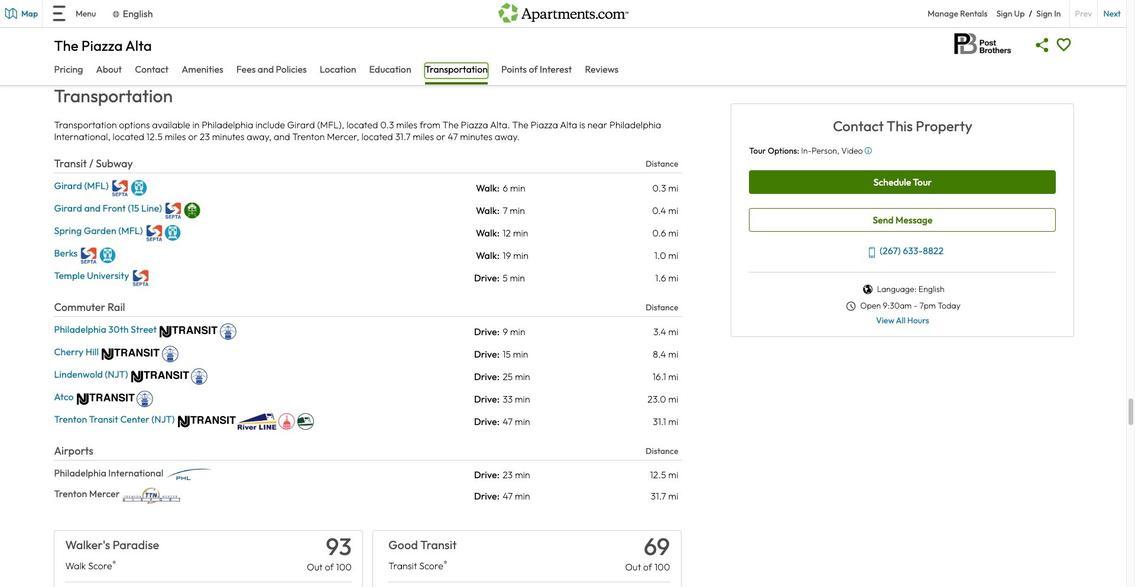 Task type: locate. For each thing, give the bounding box(es) containing it.
0 horizontal spatial atlantic city line image
[[137, 391, 153, 408]]

1 horizontal spatial market-frankford line image
[[165, 225, 181, 242]]

river line image right northeast corridor line image
[[298, 414, 314, 430]]

2 vertical spatial atlantic city line image
[[137, 391, 153, 408]]

1 horizontal spatial river line image
[[298, 414, 314, 430]]

southeastern pennsylvania transportation authority rapid transit image
[[112, 180, 128, 197], [165, 203, 182, 219], [146, 225, 162, 242], [81, 248, 97, 264]]

market-frankford line image
[[130, 180, 147, 197]]

river line image
[[238, 414, 277, 430], [298, 414, 314, 430]]

0 horizontal spatial river line image
[[238, 414, 277, 430]]

0 vertical spatial atlantic city line image
[[162, 346, 179, 363]]

1 vertical spatial atlantic city line image
[[191, 369, 208, 385]]

2 horizontal spatial atlantic city line image
[[191, 369, 208, 385]]

market-frankford line image
[[165, 225, 181, 242], [99, 248, 116, 264]]

philadelphia international image
[[166, 469, 224, 481]]

0 horizontal spatial market-frankford line image
[[99, 248, 116, 264]]

river line image left northeast corridor line image
[[238, 414, 277, 430]]

share listing image
[[1032, 34, 1054, 56]]

nj transit commuter rail image
[[160, 326, 218, 338], [102, 349, 160, 360], [131, 371, 189, 383], [77, 394, 135, 405], [178, 416, 236, 428]]

property management company logo image
[[950, 31, 1016, 57]]

route 15 image
[[184, 203, 200, 219]]

trenton mercer image
[[123, 488, 181, 505]]

0 vertical spatial market-frankford line image
[[165, 225, 181, 242]]

atlantic city line image
[[162, 346, 179, 363], [191, 369, 208, 385], [137, 391, 153, 408]]



Task type: describe. For each thing, give the bounding box(es) containing it.
southeastern pennsylvania transportation authority regional rail image
[[132, 270, 149, 287]]

1 horizontal spatial atlantic city line image
[[162, 346, 179, 363]]

1 river line image from the left
[[238, 414, 277, 430]]

more information image
[[865, 147, 873, 154]]

northeast corridor line image
[[279, 414, 295, 430]]

apartments.com logo image
[[498, 0, 629, 23]]

1 vertical spatial market-frankford line image
[[99, 248, 116, 264]]

atlantic city line image
[[220, 324, 237, 340]]

2 river line image from the left
[[298, 414, 314, 430]]



Task type: vqa. For each thing, say whether or not it's contained in the screenshot.
Market-Frankford Line image
yes



